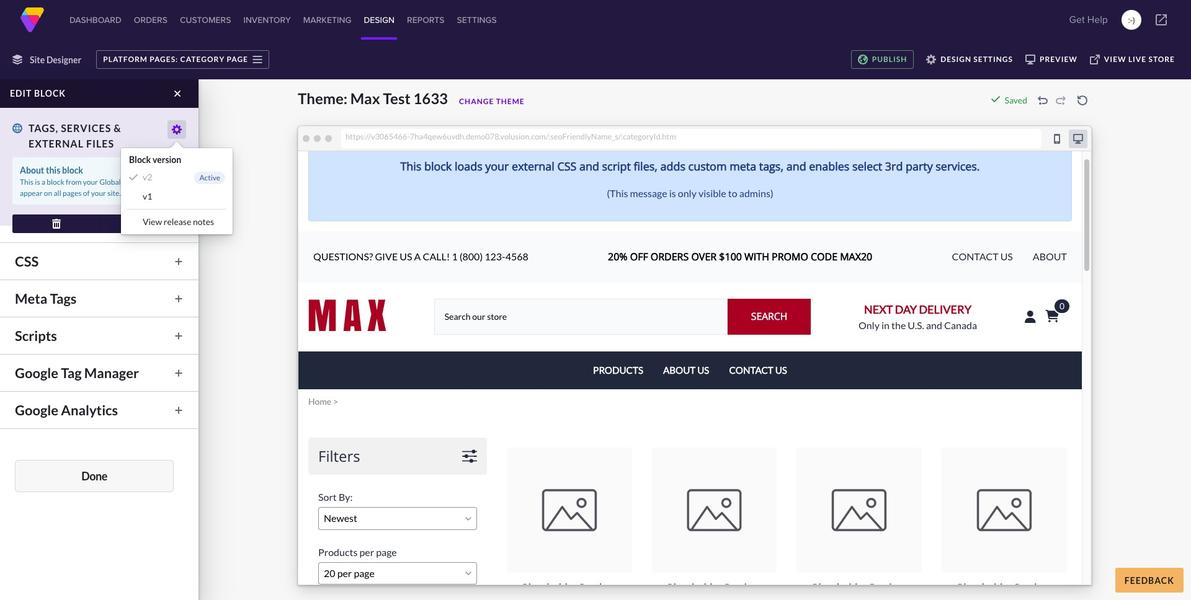Task type: describe. For each thing, give the bounding box(es) containing it.
&
[[114, 122, 122, 134]]

site.
[[108, 189, 121, 198]]

google for google tag manager
[[15, 365, 58, 382]]

change theme
[[459, 97, 525, 106]]

template,
[[122, 178, 154, 187]]

version
[[153, 155, 181, 165]]

saved
[[1005, 95, 1028, 106]]

inventory button
[[241, 0, 294, 40]]

release
[[164, 217, 191, 227]]

customers
[[180, 14, 231, 26]]

get help
[[1070, 12, 1109, 27]]

block version
[[129, 155, 181, 165]]

volusion-logo link
[[20, 7, 45, 32]]

7ha4qew6uvdh.demo078.volusion.com/:seofriendlyname_s/:categoryid.htm
[[410, 131, 676, 141]]

on
[[44, 189, 52, 198]]

0 vertical spatial your
[[83, 178, 98, 187]]

preview
[[1040, 55, 1078, 64]]

this
[[20, 178, 34, 187]]

this
[[46, 165, 60, 176]]

publish
[[873, 55, 908, 64]]

google tag manager
[[15, 365, 139, 382]]

0 vertical spatial block
[[34, 88, 66, 99]]

design
[[941, 55, 972, 64]]

change
[[459, 97, 494, 106]]

design settings
[[941, 55, 1014, 64]]

inventory
[[244, 14, 291, 26]]

https://v3065466-7ha4qew6uvdh.demo078.volusion.com/:seofriendlyname_s/:categoryid.htm
[[346, 131, 676, 141]]

files
[[86, 138, 114, 150]]

reports button
[[405, 0, 447, 40]]

theme: max test 1633
[[298, 89, 448, 107]]

get
[[1070, 12, 1086, 27]]

orders
[[134, 14, 168, 26]]

publish button
[[852, 50, 915, 69]]

tags,
[[29, 122, 58, 134]]

platform pages: category page button
[[96, 50, 269, 69]]

platform pages: category page
[[103, 55, 248, 64]]

google for google analytics
[[15, 402, 58, 419]]

tags
[[50, 291, 77, 307]]

marketing
[[303, 14, 352, 26]]

google tag manager button
[[9, 363, 190, 384]]

done
[[81, 470, 107, 483]]

https://v3065466-
[[346, 131, 410, 141]]

pages:
[[150, 55, 178, 64]]

view live store button
[[1084, 50, 1182, 69]]

1 vertical spatial your
[[91, 189, 106, 198]]

1633
[[414, 89, 448, 107]]

marketing button
[[301, 0, 354, 40]]

will
[[162, 178, 173, 187]]

settings
[[974, 55, 1014, 64]]

view release notes
[[143, 217, 214, 227]]

global template image
[[12, 124, 22, 133]]

store
[[1149, 55, 1176, 64]]

tags, services & external files
[[29, 122, 122, 150]]

settings button
[[455, 0, 500, 40]]

v1
[[143, 191, 152, 202]]

preview button
[[1020, 50, 1084, 69]]

1 vertical spatial block
[[62, 165, 83, 176]]

orders button
[[131, 0, 170, 40]]

category
[[180, 55, 225, 64]]

v1 link
[[124, 187, 230, 206]]

edit block
[[10, 88, 66, 99]]

dashboard link
[[67, 0, 124, 40]]

block
[[129, 155, 151, 165]]

google analytics button
[[9, 400, 190, 422]]

it
[[155, 178, 160, 187]]



Task type: locate. For each thing, give the bounding box(es) containing it.
2 vertical spatial block
[[47, 178, 64, 187]]

all
[[54, 189, 61, 198]]

menu containing block version
[[121, 148, 233, 235]]

view inside menu
[[143, 217, 162, 227]]

0 vertical spatial google
[[15, 365, 58, 382]]

edit
[[10, 88, 32, 99]]

0 horizontal spatial view
[[143, 217, 162, 227]]

manager
[[84, 365, 139, 382]]

saved image
[[991, 94, 1001, 104]]

sidebar element
[[0, 79, 199, 601]]

your right of
[[91, 189, 106, 198]]

:-) link
[[1122, 10, 1142, 30]]

scripts button
[[9, 325, 190, 347]]

0 vertical spatial view
[[1105, 55, 1127, 64]]

live
[[1129, 55, 1147, 64]]

analytics
[[61, 402, 118, 419]]

of
[[83, 189, 90, 198]]

a
[[42, 178, 45, 187]]

notes
[[193, 217, 214, 227]]

meta tags
[[15, 291, 77, 307]]

view release notes link
[[124, 213, 230, 232]]

global
[[99, 178, 121, 187]]

block right edit
[[34, 88, 66, 99]]

dashboard image
[[20, 7, 45, 32]]

view inside button
[[1105, 55, 1127, 64]]

view for view release notes
[[143, 217, 162, 227]]

design settings button
[[921, 50, 1020, 69]]

site designer
[[30, 54, 81, 65]]

google
[[15, 365, 58, 382], [15, 402, 58, 419]]

css button
[[9, 251, 190, 273]]

settings
[[457, 14, 497, 26]]

help
[[1088, 12, 1109, 27]]

block up "from"
[[62, 165, 83, 176]]

appear
[[20, 189, 43, 198]]

dashboard
[[70, 14, 122, 26]]

css
[[15, 253, 39, 270]]

your up of
[[83, 178, 98, 187]]

services
[[61, 122, 111, 134]]

meta tags button
[[9, 288, 190, 310]]

view live store
[[1105, 55, 1176, 64]]

design button
[[362, 0, 397, 40]]

platform
[[103, 55, 148, 64]]

is
[[35, 178, 40, 187]]

about
[[20, 165, 44, 176]]

external
[[29, 138, 84, 150]]

google left tag
[[15, 365, 58, 382]]

2 google from the top
[[15, 402, 58, 419]]

designer
[[47, 54, 81, 65]]

1 google from the top
[[15, 365, 58, 382]]

google left "analytics"
[[15, 402, 58, 419]]

meta
[[15, 291, 47, 307]]

design
[[364, 14, 395, 26]]

:-)
[[1129, 14, 1136, 26]]

google inside button
[[15, 365, 58, 382]]

scripts
[[15, 328, 57, 345]]

google analytics
[[15, 402, 118, 419]]

theme:
[[298, 89, 348, 107]]

feedback button
[[1116, 569, 1185, 594]]

get help link
[[1066, 7, 1113, 32]]

view for view live store
[[1105, 55, 1127, 64]]

from
[[66, 178, 82, 187]]

google inside google analytics button
[[15, 402, 58, 419]]

active
[[200, 173, 220, 183]]

about this block this is a block from your global template, it will appear on all pages of your site.
[[20, 165, 173, 198]]

tag
[[61, 365, 82, 382]]

view left live
[[1105, 55, 1127, 64]]

view left the release
[[143, 217, 162, 227]]

reports
[[407, 14, 445, 26]]

block
[[34, 88, 66, 99], [62, 165, 83, 176], [47, 178, 64, 187]]

)
[[1134, 14, 1136, 26]]

theme
[[496, 97, 525, 106]]

block up all
[[47, 178, 64, 187]]

max
[[351, 89, 380, 107]]

menu
[[121, 148, 233, 235]]

pages
[[63, 189, 82, 198]]

done button
[[15, 461, 174, 493]]

1 vertical spatial view
[[143, 217, 162, 227]]

v2
[[143, 172, 152, 183]]

1 horizontal spatial view
[[1105, 55, 1127, 64]]

:-
[[1129, 14, 1134, 26]]

view
[[1105, 55, 1127, 64], [143, 217, 162, 227]]

customers button
[[178, 0, 234, 40]]

1 vertical spatial google
[[15, 402, 58, 419]]

test
[[383, 89, 411, 107]]



Task type: vqa. For each thing, say whether or not it's contained in the screenshot.
sidebar element
yes



